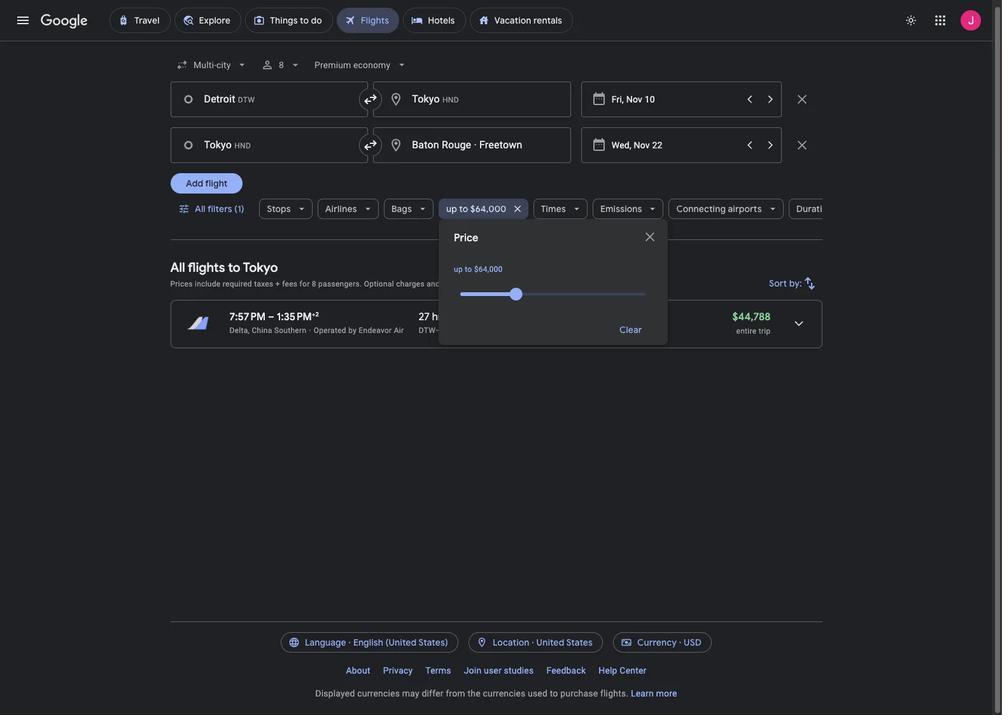 Task type: locate. For each thing, give the bounding box(es) containing it.
connecting airports
[[677, 203, 762, 215]]

about link
[[340, 660, 377, 681]]

terms link
[[419, 660, 458, 681]]

0 vertical spatial up
[[446, 203, 457, 215]]

flight details. leaves detroit metropolitan wayne county airport at 7:57 pm on friday, november 10 and arrives at haneda airport at 1:35 pm on sunday, november 12. image
[[784, 308, 814, 339]]

bag fees button
[[442, 280, 473, 289]]

usd
[[684, 637, 702, 648]]

$44,788 entire trip
[[733, 311, 771, 336]]

2 currencies from the left
[[483, 688, 526, 699]]

0 horizontal spatial –
[[268, 311, 275, 324]]

up to $64,000
[[446, 203, 507, 215], [454, 265, 503, 274]]

None field
[[170, 53, 253, 76], [310, 53, 414, 76], [170, 53, 253, 76], [310, 53, 414, 76]]

1 vertical spatial departure text field
[[612, 128, 738, 162]]

$64,000 up apply.
[[474, 265, 503, 274]]

1 vertical spatial $64,000
[[474, 265, 503, 274]]

passenger assistance button
[[515, 280, 594, 289]]

all filters (1) button
[[170, 194, 254, 224]]

0 vertical spatial up to $64,000
[[446, 203, 507, 215]]

1 horizontal spatial all
[[195, 203, 205, 215]]

flights.
[[601, 688, 629, 699]]

include
[[195, 280, 221, 289]]

min
[[458, 311, 475, 324]]

passengers.
[[318, 280, 362, 289]]

2 fees from the left
[[458, 280, 473, 289]]

location
[[493, 637, 530, 648]]

$64,000 inside popup button
[[471, 203, 507, 215]]

– down hr
[[436, 326, 441, 335]]

8
[[279, 60, 284, 70], [312, 280, 316, 289]]

7:57 pm
[[230, 311, 266, 324]]

the
[[468, 688, 481, 699]]

up
[[446, 203, 457, 215], [454, 265, 463, 274]]

used
[[528, 688, 548, 699]]

up up 'bag fees' button
[[454, 265, 463, 274]]

join user studies
[[464, 666, 534, 676]]

none search field containing price
[[170, 50, 855, 345]]

1 horizontal spatial may
[[475, 280, 490, 289]]

fees right bag
[[458, 280, 473, 289]]

sort
[[769, 278, 787, 289]]

1 horizontal spatial currencies
[[483, 688, 526, 699]]

tokyo
[[243, 260, 278, 276]]

0 vertical spatial $64,000
[[471, 203, 507, 215]]

fees left for
[[282, 280, 298, 289]]

0 vertical spatial all
[[195, 203, 205, 215]]

operated
[[314, 326, 346, 335]]

8 inside popup button
[[279, 60, 284, 70]]

– inside 7:57 pm – 1:35 pm + 2
[[268, 311, 275, 324]]

0 vertical spatial 8
[[279, 60, 284, 70]]

27
[[419, 311, 430, 324]]

1 departure text field from the top
[[612, 82, 738, 117]]

add flight
[[186, 178, 227, 189]]

(united
[[386, 637, 417, 648]]

1 vertical spatial 8
[[312, 280, 316, 289]]

+ right taxes
[[276, 280, 280, 289]]

7:57 pm – 1:35 pm + 2
[[230, 310, 319, 324]]

clear
[[620, 324, 643, 336]]

all left "filters" at left
[[195, 203, 205, 215]]

emissions button
[[593, 194, 664, 224]]

currencies
[[357, 688, 400, 699], [483, 688, 526, 699]]

0 vertical spatial swap origin and destination. image
[[363, 92, 378, 107]]

2 departure text field from the top
[[612, 128, 738, 162]]

44788 US dollars text field
[[733, 311, 771, 324]]

states
[[566, 637, 593, 648]]

1 vertical spatial up
[[454, 265, 463, 274]]

currency
[[638, 637, 677, 648]]

0 horizontal spatial currencies
[[357, 688, 400, 699]]

learn
[[631, 688, 654, 699]]

air
[[394, 326, 404, 335]]

add
[[186, 178, 203, 189]]

swap origin and destination. image for "remove flight from detroit to tokyo on fri, nov 10" image
[[363, 92, 378, 107]]

1 vertical spatial swap origin and destination. image
[[363, 138, 378, 153]]

0 horizontal spatial 8
[[279, 60, 284, 70]]

1 vertical spatial +
[[312, 310, 316, 318]]

displayed
[[315, 688, 355, 699]]

may
[[475, 280, 490, 289], [402, 688, 420, 699]]

main menu image
[[15, 13, 31, 28]]

studies
[[504, 666, 534, 676]]

– up delta, china southern
[[268, 311, 275, 324]]

None search field
[[170, 50, 855, 345]]

None text field
[[170, 82, 368, 117]]

to right used
[[550, 688, 558, 699]]

close dialog image
[[643, 229, 658, 245]]

·
[[474, 139, 477, 151]]

feedback link
[[540, 660, 592, 681]]

up to $64,000 up 'bag fees' button
[[454, 265, 503, 274]]

$64,000 up price
[[471, 203, 507, 215]]

up up price
[[446, 203, 457, 215]]

1 vertical spatial all
[[170, 260, 185, 276]]

1 horizontal spatial –
[[436, 326, 441, 335]]

hnd
[[441, 326, 457, 335]]

2
[[316, 310, 319, 318]]

0 horizontal spatial may
[[402, 688, 420, 699]]

1 horizontal spatial +
[[312, 310, 316, 318]]

up to $64,000 inside popup button
[[446, 203, 507, 215]]

0 vertical spatial –
[[268, 311, 275, 324]]

feedback
[[547, 666, 586, 676]]

+
[[276, 280, 280, 289], [312, 310, 316, 318]]

0 horizontal spatial fees
[[282, 280, 298, 289]]

1 swap origin and destination. image from the top
[[363, 92, 378, 107]]

0 horizontal spatial all
[[170, 260, 185, 276]]

to
[[459, 203, 468, 215], [228, 260, 241, 276], [465, 265, 472, 274], [550, 688, 558, 699]]

china
[[252, 326, 272, 335]]

fees
[[282, 280, 298, 289], [458, 280, 473, 289]]

0 horizontal spatial +
[[276, 280, 280, 289]]

leaves detroit metropolitan wayne county airport at 7:57 pm on friday, november 10 and arrives at haneda airport at 1:35 pm on sunday, november 12. element
[[230, 310, 319, 324]]

total duration 27 hr 38 min. element
[[419, 311, 502, 325]]

0 vertical spatial +
[[276, 280, 280, 289]]

up to $64,000 up price
[[446, 203, 507, 215]]

freetown
[[480, 139, 523, 151]]

None text field
[[373, 82, 571, 117], [170, 127, 368, 163], [373, 127, 571, 163], [373, 82, 571, 117], [170, 127, 368, 163], [373, 127, 571, 163]]

swap origin and destination. image
[[363, 92, 378, 107], [363, 138, 378, 153]]

english (united states)
[[353, 637, 448, 648]]

emissions
[[612, 326, 649, 335]]

all inside button
[[195, 203, 205, 215]]

emissions
[[601, 203, 642, 215]]

–
[[268, 311, 275, 324], [436, 326, 441, 335]]

all up prices
[[170, 260, 185, 276]]

$64,000
[[471, 203, 507, 215], [474, 265, 503, 274]]

prices include required taxes + fees for 8 passengers. optional charges and bag fees may apply. passenger assistance
[[170, 280, 594, 289]]

currencies down privacy "link" at the left bottom
[[357, 688, 400, 699]]

all filters (1)
[[195, 203, 244, 215]]

duration
[[797, 203, 833, 215]]

1 horizontal spatial fees
[[458, 280, 473, 289]]

remove flight from tokyo to baton rouge or freetown on wed, nov 22 image
[[795, 138, 810, 153]]

may left the differ
[[402, 688, 420, 699]]

purchase
[[561, 688, 598, 699]]

1 vertical spatial up to $64,000
[[454, 265, 503, 274]]

Departure text field
[[612, 82, 738, 117], [612, 128, 738, 162]]

displayed currencies may differ from the currencies used to purchase flights. learn more
[[315, 688, 677, 699]]

to up price
[[459, 203, 468, 215]]

1 vertical spatial –
[[436, 326, 441, 335]]

departure text field for "remove flight from detroit to tokyo on fri, nov 10" image
[[612, 82, 738, 117]]

bag
[[442, 280, 456, 289]]

privacy link
[[377, 660, 419, 681]]

2 swap origin and destination. image from the top
[[363, 138, 378, 153]]

required
[[223, 280, 252, 289]]

0 vertical spatial departure text field
[[612, 82, 738, 117]]

may left apply.
[[475, 280, 490, 289]]

+ up operated at the top of page
[[312, 310, 316, 318]]

Departure time: 7:57 PM. text field
[[230, 311, 266, 324]]

currencies down join user studies
[[483, 688, 526, 699]]

swap origin and destination. image for remove flight from tokyo to baton rouge or freetown on wed, nov 22 image
[[363, 138, 378, 153]]

bags
[[392, 203, 412, 215]]

flight
[[205, 178, 227, 189]]

8 button
[[256, 50, 307, 80]]



Task type: vqa. For each thing, say whether or not it's contained in the screenshot.
Zoom out image
no



Task type: describe. For each thing, give the bounding box(es) containing it.
join
[[464, 666, 482, 676]]

privacy
[[383, 666, 413, 676]]

connecting airports button
[[669, 194, 784, 224]]

united
[[537, 637, 565, 648]]

to inside popup button
[[459, 203, 468, 215]]

times button
[[533, 194, 588, 224]]

Arrival time: 1:35 PM on  Sunday, November 12. text field
[[277, 310, 319, 324]]

about
[[346, 666, 371, 676]]

– inside 27 hr 38 min dtw – hnd
[[436, 326, 441, 335]]

optional
[[364, 280, 394, 289]]

duration button
[[789, 194, 855, 224]]

charges
[[396, 280, 425, 289]]

apply.
[[492, 280, 513, 289]]

for
[[300, 280, 310, 289]]

departure text field for remove flight from tokyo to baton rouge or freetown on wed, nov 22 image
[[612, 128, 738, 162]]

by:
[[789, 278, 802, 289]]

rouge
[[442, 139, 471, 151]]

delta,
[[230, 326, 250, 335]]

change appearance image
[[896, 5, 927, 36]]

remove flight from detroit to tokyo on fri, nov 10 image
[[795, 92, 810, 107]]

to up 'bag fees' button
[[465, 265, 472, 274]]

and
[[427, 280, 440, 289]]

dtw
[[419, 326, 436, 335]]

+44%
[[591, 326, 610, 335]]

airlines button
[[318, 194, 379, 224]]

stops button
[[259, 194, 313, 224]]

(1)
[[234, 203, 244, 215]]

sort by: button
[[764, 268, 823, 299]]

0 vertical spatial may
[[475, 280, 490, 289]]

language
[[305, 637, 346, 648]]

delta, china southern
[[230, 326, 307, 335]]

user
[[484, 666, 502, 676]]

kg
[[619, 311, 630, 324]]

trip
[[759, 327, 771, 336]]

$44,788
[[733, 311, 771, 324]]

prices
[[170, 280, 193, 289]]

entire
[[737, 327, 757, 336]]

operated by endeavor air
[[314, 326, 404, 335]]

clear button
[[605, 315, 658, 345]]

join user studies link
[[458, 660, 540, 681]]

38
[[444, 311, 456, 324]]

1 currencies from the left
[[357, 688, 400, 699]]

by
[[348, 326, 357, 335]]

from
[[446, 688, 465, 699]]

terms
[[426, 666, 451, 676]]

1 horizontal spatial 8
[[312, 280, 316, 289]]

1 fees from the left
[[282, 280, 298, 289]]

1 vertical spatial may
[[402, 688, 420, 699]]

endeavor
[[359, 326, 392, 335]]

english
[[353, 637, 384, 648]]

up to $64,000 button
[[439, 194, 528, 224]]

more
[[656, 688, 677, 699]]

27 hr 38 min dtw – hnd
[[419, 311, 475, 335]]

price
[[454, 232, 479, 245]]

all for all flights to tokyo
[[170, 260, 185, 276]]

co
[[632, 311, 648, 324]]

kg co +44% emissions
[[591, 311, 649, 335]]

sort by:
[[769, 278, 802, 289]]

states)
[[419, 637, 448, 648]]

up inside popup button
[[446, 203, 457, 215]]

baton rouge · freetown
[[412, 139, 523, 151]]

taxes
[[254, 280, 274, 289]]

1:35 pm
[[277, 311, 312, 324]]

help
[[599, 666, 618, 676]]

differ
[[422, 688, 444, 699]]

help center link
[[592, 660, 653, 681]]

all for all filters (1)
[[195, 203, 205, 215]]

help center
[[599, 666, 647, 676]]

stops
[[267, 203, 291, 215]]

learn more link
[[631, 688, 677, 699]]

airlines
[[325, 203, 357, 215]]

united states
[[537, 637, 593, 648]]

southern
[[274, 326, 307, 335]]

bags button
[[384, 194, 434, 224]]

to up required
[[228, 260, 241, 276]]

connecting
[[677, 203, 726, 215]]

+ inside 7:57 pm – 1:35 pm + 2
[[312, 310, 316, 318]]

times
[[541, 203, 566, 215]]

hr
[[432, 311, 442, 324]]



